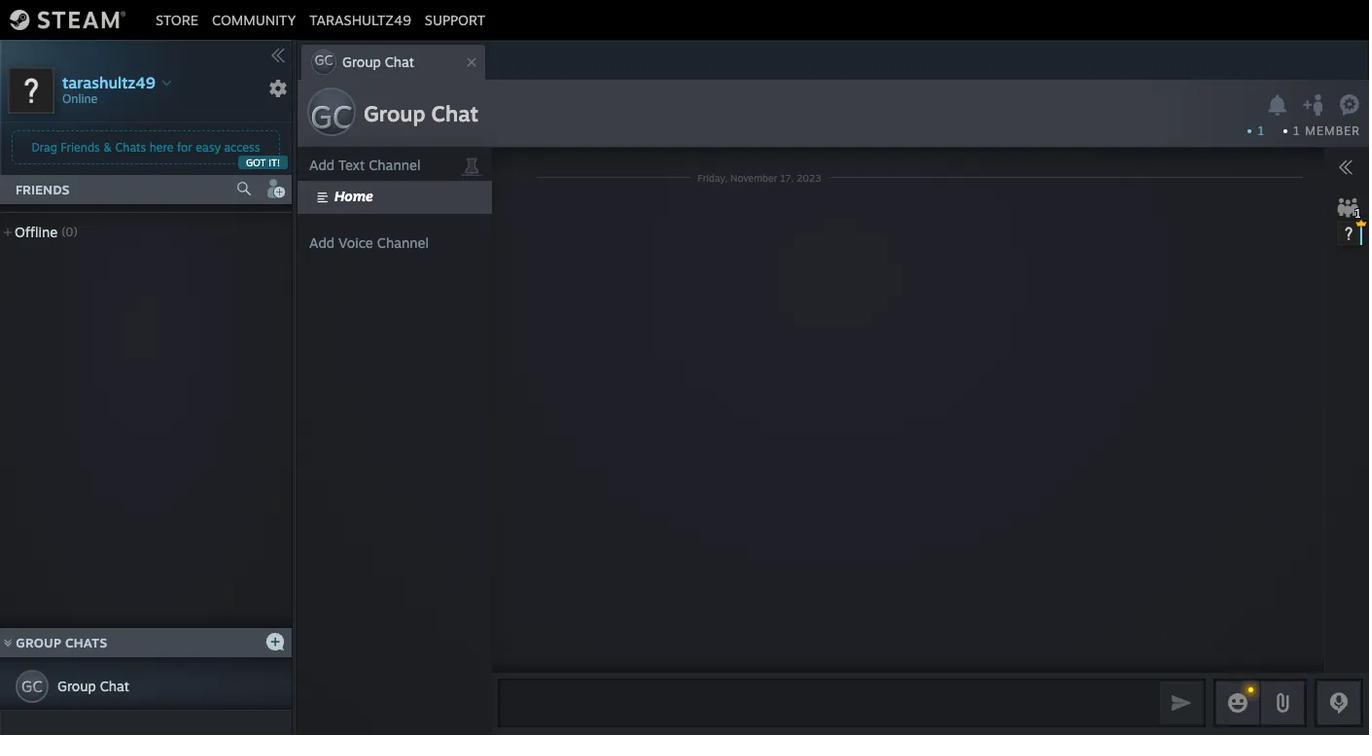 Task type: describe. For each thing, give the bounding box(es) containing it.
manage group chat settings image
[[1339, 94, 1364, 119]]

2023
[[797, 172, 821, 183]]

text
[[339, 157, 365, 173]]

0 vertical spatial tarashultz49
[[310, 11, 411, 28]]

here
[[149, 140, 174, 155]]

it!
[[269, 157, 280, 168]]

member
[[1305, 124, 1361, 138]]

collapse chats list image
[[0, 639, 23, 647]]

for
[[177, 140, 192, 155]]

gc inside gc group chat
[[315, 52, 333, 68]]

chat inside gc group chat
[[385, 53, 414, 70]]

1 vertical spatial chats
[[65, 635, 107, 651]]

got
[[246, 157, 266, 168]]

voice
[[339, 234, 373, 251]]

november
[[730, 172, 777, 183]]

channel for add text channel
[[369, 157, 421, 173]]

manage friends list settings image
[[268, 79, 288, 98]]

0 horizontal spatial tarashultz49
[[62, 72, 156, 92]]

offline
[[15, 224, 58, 240]]

group chats
[[16, 635, 107, 651]]

channel for add voice channel
[[377, 234, 429, 251]]

add a friend image
[[265, 178, 286, 199]]

create new text channel image
[[309, 154, 329, 173]]

drag friends & chats here for easy access got it!
[[32, 140, 280, 168]]

1 for 1 member
[[1294, 124, 1301, 138]]

2 vertical spatial gc
[[21, 677, 43, 696]]

support
[[425, 11, 485, 28]]

1 vertical spatial friends
[[16, 182, 70, 197]]

support link
[[418, 11, 492, 28]]

access
[[224, 140, 260, 155]]

&
[[103, 140, 112, 155]]

create a group chat image
[[265, 632, 285, 651]]

search my friends list image
[[235, 180, 253, 197]]

gc group chat
[[315, 52, 414, 70]]

chats inside the drag friends & chats here for easy access got it!
[[115, 140, 146, 155]]



Task type: locate. For each thing, give the bounding box(es) containing it.
1 vertical spatial group chat
[[57, 678, 129, 694]]

0 vertical spatial add
[[309, 157, 335, 173]]

home
[[335, 188, 373, 204]]

)
[[73, 225, 78, 239]]

gc down tarashultz49 link
[[315, 52, 333, 68]]

1 left the member at the top of the page
[[1294, 124, 1301, 138]]

friends
[[61, 140, 100, 155], [16, 182, 70, 197]]

0 vertical spatial chats
[[115, 140, 146, 155]]

channel right voice
[[377, 234, 429, 251]]

0 horizontal spatial chats
[[65, 635, 107, 651]]

add for add voice channel
[[309, 234, 335, 251]]

friday,
[[698, 172, 728, 183]]

gc
[[315, 52, 333, 68], [310, 97, 353, 136], [21, 677, 43, 696]]

channel
[[369, 157, 421, 173], [377, 234, 429, 251]]

online
[[62, 91, 98, 106]]

None text field
[[498, 679, 1155, 727]]

add voice channel
[[309, 234, 429, 251]]

2 add from the top
[[309, 234, 335, 251]]

2 horizontal spatial chat
[[431, 100, 479, 126]]

1 1 from the left
[[1258, 124, 1264, 138]]

add for add text channel
[[309, 157, 335, 173]]

chats right collapse chats list icon
[[65, 635, 107, 651]]

community link
[[205, 11, 303, 28]]

1 horizontal spatial chats
[[115, 140, 146, 155]]

1 vertical spatial tarashultz49
[[62, 72, 156, 92]]

1 member
[[1294, 124, 1361, 138]]

gc up create new text channel 'image'
[[310, 97, 353, 136]]

1 horizontal spatial 1
[[1294, 124, 1301, 138]]

1 left 1 member
[[1258, 124, 1264, 138]]

group inside gc group chat
[[342, 53, 381, 70]]

1 add from the top
[[309, 157, 335, 173]]

1 vertical spatial gc
[[310, 97, 353, 136]]

0 horizontal spatial chat
[[100, 678, 129, 694]]

1 vertical spatial chat
[[431, 100, 479, 126]]

group chat down group chats
[[57, 678, 129, 694]]

send special image
[[1271, 691, 1294, 715]]

tarashultz49 link
[[303, 11, 418, 28]]

tarashultz49 up gc group chat
[[310, 11, 411, 28]]

friends down the drag
[[16, 182, 70, 197]]

invite a friend to this group chat image
[[1302, 92, 1327, 117]]

0 vertical spatial channel
[[369, 157, 421, 173]]

group
[[342, 53, 381, 70], [364, 100, 425, 126], [16, 635, 61, 651], [57, 678, 96, 694]]

manage notification settings image
[[1265, 94, 1290, 116]]

community
[[212, 11, 296, 28]]

add
[[309, 157, 335, 173], [309, 234, 335, 251]]

group chat
[[364, 100, 479, 126], [57, 678, 129, 694]]

0 horizontal spatial group chat
[[57, 678, 129, 694]]

easy
[[196, 140, 221, 155]]

(
[[61, 225, 66, 239]]

submit image
[[1169, 690, 1194, 715]]

unpin channel list image
[[459, 152, 484, 177]]

channel right 'text'
[[369, 157, 421, 173]]

store link
[[149, 11, 205, 28]]

store
[[156, 11, 198, 28]]

chat
[[385, 53, 414, 70], [431, 100, 479, 126], [100, 678, 129, 694]]

2 vertical spatial chat
[[100, 678, 129, 694]]

1 vertical spatial add
[[309, 234, 335, 251]]

0 vertical spatial gc
[[315, 52, 333, 68]]

1 horizontal spatial tarashultz49
[[310, 11, 411, 28]]

create new voice channel image
[[309, 231, 329, 251]]

friday, november 17, 2023
[[698, 172, 821, 183]]

add left 'text'
[[309, 157, 335, 173]]

friends inside the drag friends & chats here for easy access got it!
[[61, 140, 100, 155]]

0 vertical spatial friends
[[61, 140, 100, 155]]

1 horizontal spatial chat
[[385, 53, 414, 70]]

17,
[[780, 172, 794, 183]]

0 horizontal spatial 1
[[1258, 124, 1264, 138]]

chat down group chats
[[100, 678, 129, 694]]

sorting alphabetically image
[[261, 219, 284, 242]]

2 1 from the left
[[1294, 124, 1301, 138]]

offline ( 0 )
[[15, 224, 78, 240]]

gc down collapse chats list icon
[[21, 677, 43, 696]]

chats right the & on the left of page
[[115, 140, 146, 155]]

1 horizontal spatial group chat
[[364, 100, 479, 126]]

0 vertical spatial chat
[[385, 53, 414, 70]]

chat down tarashultz49 link
[[385, 53, 414, 70]]

0 vertical spatial group chat
[[364, 100, 479, 126]]

group chat down the close this tab image
[[364, 100, 479, 126]]

1 for 1
[[1258, 124, 1264, 138]]

add text channel
[[309, 157, 421, 173]]

0
[[66, 225, 73, 239]]

1
[[1258, 124, 1264, 138], [1294, 124, 1301, 138]]

chats
[[115, 140, 146, 155], [65, 635, 107, 651]]

close this tab image
[[462, 56, 481, 68]]

friends left the & on the left of page
[[61, 140, 100, 155]]

chat down the close this tab image
[[431, 100, 479, 126]]

1 vertical spatial channel
[[377, 234, 429, 251]]

drag
[[32, 140, 57, 155]]

tarashultz49 up the & on the left of page
[[62, 72, 156, 92]]

add left voice
[[309, 234, 335, 251]]

tarashultz49
[[310, 11, 411, 28], [62, 72, 156, 92]]

expand member list image
[[1338, 159, 1354, 175]]



Task type: vqa. For each thing, say whether or not it's contained in the screenshot.
"1" within Group members ( 1 )
no



